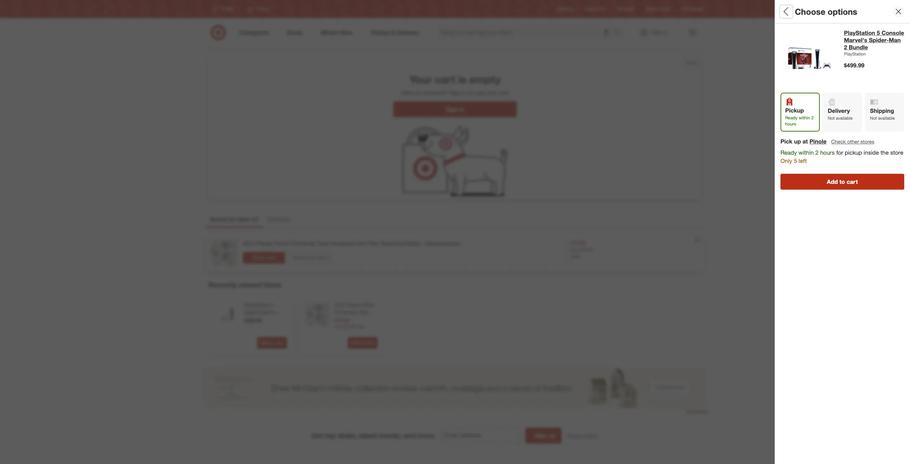 Task type: locate. For each thing, give the bounding box(es) containing it.
ornament up reg
[[334, 316, 357, 323]]

playstation 5 console marvel&#39;s spider-man 2 bundle image
[[780, 29, 838, 87]]

5 for playstation 5 digital edition console
[[271, 302, 274, 308]]

set inside list item
[[357, 240, 366, 247]]

plastic down )
[[256, 240, 273, 247]]

1 horizontal spatial hours
[[820, 149, 835, 156]]

in inside your cart is empty have an account? sign in to see your cart
[[462, 89, 467, 96]]

in down your cart is empty have an account? sign in to see your cart
[[459, 106, 464, 113]]

40ct
[[243, 240, 254, 247], [334, 302, 344, 308]]

1 vertical spatial for
[[228, 216, 236, 223]]

1 horizontal spatial wondershop™
[[425, 240, 461, 247]]

to inside your cart is empty have an account? sign in to see your cart
[[468, 89, 474, 96]]

0 vertical spatial $15.00
[[579, 247, 592, 253]]

pick up at pinole
[[780, 138, 827, 145]]

tree inside the 40ct plastic finial christmas tree ornament set - wondershop™
[[359, 309, 368, 315]]

finial
[[275, 240, 288, 247], [362, 302, 374, 308]]

your cart is empty have an account? sign in to see your cart
[[401, 73, 509, 96]]

christmas
[[290, 240, 316, 247], [334, 309, 357, 315]]

finial down "favorites" link
[[275, 240, 288, 247]]

1 vertical spatial ornament
[[334, 316, 357, 323]]

out
[[780, 93, 790, 100]]

playstation 5 digital edition console image
[[780, 29, 838, 87], [214, 302, 240, 327], [214, 302, 240, 327]]

pale
[[368, 240, 379, 247]]

1 choose options from the left
[[780, 6, 843, 16]]

0 vertical spatial plastic
[[256, 240, 273, 247]]

1 vertical spatial -
[[368, 316, 370, 323]]

plastic up $10.50 reg $15.00 sale
[[346, 302, 361, 308]]

1 horizontal spatial $10.50
[[570, 240, 585, 246]]

$10.50 for $10.50 reg $15.00 sale
[[570, 240, 585, 246]]

0 horizontal spatial $10.50
[[334, 318, 350, 324]]

2 horizontal spatial items
[[823, 139, 841, 147]]

add to cart button
[[780, 110, 904, 126], [780, 174, 904, 190], [243, 252, 285, 264], [257, 337, 287, 349], [348, 337, 377, 349]]

0 vertical spatial $10.50
[[570, 240, 585, 246]]

stock
[[799, 93, 814, 100]]

2 down the "stock"
[[811, 115, 814, 121]]

40ct plastic finial christmas tree ornament set pale teal/gold/slate - wondershop™
[[243, 240, 461, 247]]

0 horizontal spatial up
[[548, 432, 555, 440]]

up left at
[[794, 138, 801, 145]]

shop
[[780, 139, 797, 147], [293, 255, 303, 260]]

1 horizontal spatial finial
[[362, 302, 374, 308]]

up inside button
[[548, 432, 555, 440]]

tree inside list item
[[317, 240, 328, 247]]

$15.00 inside $10.50 reg $15.00 sale
[[579, 247, 592, 253]]

up
[[794, 138, 801, 145], [548, 432, 555, 440]]

in down is
[[462, 89, 467, 96]]

1 horizontal spatial 40ct
[[334, 302, 344, 308]]

sale right reg
[[356, 324, 365, 329]]

40ct down (
[[243, 240, 254, 247]]

for
[[836, 149, 843, 156], [228, 216, 236, 223]]

trends,
[[379, 432, 401, 440]]

check other stores
[[831, 139, 874, 145]]

wondershop™ inside the 40ct plastic finial christmas tree ornament set - wondershop™
[[334, 324, 366, 330]]

add to cart button down playstation 5 digital edition console on the left bottom
[[257, 337, 287, 349]]

cart
[[435, 73, 455, 86], [499, 89, 509, 96], [847, 114, 858, 121], [847, 178, 858, 185], [267, 255, 276, 260], [275, 340, 284, 346], [366, 340, 374, 346]]

ready within 2 hours for pickup inside the store only 5 left
[[780, 149, 903, 165]]

available down shipping on the top right of page
[[878, 115, 895, 121]]

0 vertical spatial christmas
[[290, 240, 316, 247]]

to down playstation 5 digital edition console on the left bottom
[[270, 340, 274, 346]]

1 horizontal spatial not
[[870, 115, 877, 121]]

2 left bundle
[[844, 44, 847, 51]]

items right viewed
[[263, 281, 281, 289]]

$399.99 down viewed
[[244, 318, 262, 324]]

40ct plastic finial christmas tree ornament set - wondershop™ link
[[334, 302, 376, 330]]

not down shipping on the top right of page
[[870, 115, 877, 121]]

marvel's
[[844, 36, 867, 44]]

christmas inside the 40ct plastic finial christmas tree ornament set - wondershop™
[[334, 309, 357, 315]]

tree
[[317, 240, 328, 247], [359, 309, 368, 315]]

2 options from the left
[[828, 6, 857, 16]]

0 vertical spatial sale
[[570, 253, 580, 259]]

0 vertical spatial ornament
[[330, 240, 356, 247]]

add to cart button up viewed
[[243, 252, 285, 264]]

tree up 'shop similar items' button
[[317, 240, 328, 247]]

delivery
[[828, 107, 850, 114]]

digital for playstation 5 digital edition console
[[244, 309, 258, 315]]

40ct inside the 40ct plastic finial christmas tree ornament set - wondershop™
[[334, 302, 344, 308]]

0 horizontal spatial christmas
[[290, 240, 316, 247]]

1 within from the top
[[799, 115, 810, 121]]

cart inside 40ct plastic finial christmas tree ornament set pale teal/gold/slate - wondershop™ list item
[[267, 255, 276, 260]]

not
[[828, 115, 835, 121], [870, 115, 877, 121]]

ornament
[[330, 240, 356, 247], [334, 316, 357, 323]]

items
[[823, 139, 841, 147], [318, 255, 328, 260], [263, 281, 281, 289]]

sign
[[449, 89, 461, 96], [446, 106, 458, 113], [535, 432, 547, 440]]

items up ready within 2 hours for pickup inside the store only 5 left
[[823, 139, 841, 147]]

digital inside playstation 5 digital edition console
[[244, 309, 258, 315]]

deals,
[[338, 432, 357, 440]]

set inside the 40ct plastic finial christmas tree ornament set - wondershop™
[[359, 316, 366, 323]]

items down 40ct plastic finial christmas tree ornament set pale teal/gold/slate - wondershop™ link
[[318, 255, 328, 260]]

0 vertical spatial wondershop™
[[425, 240, 461, 247]]

1 vertical spatial digital
[[244, 309, 258, 315]]

1 horizontal spatial digital
[[882, 29, 899, 36]]

not inside shipping not available
[[870, 115, 877, 121]]

available inside delivery not available
[[836, 115, 853, 121]]

items inside button
[[318, 255, 328, 260]]

0 horizontal spatial finial
[[275, 240, 288, 247]]

$399.99 inside "$399.99 add to cart"
[[244, 318, 262, 324]]

edition inside playstation 5 digital edition console playstation
[[844, 36, 863, 44]]

1 vertical spatial $10.50
[[334, 318, 350, 324]]

favorites
[[267, 216, 290, 223]]

to up check
[[839, 114, 845, 121]]

playstation 5 console marvel's spider-man 2 bundle playstation
[[844, 29, 904, 57]]

1 vertical spatial in
[[459, 106, 464, 113]]

$15.00 for $10.50 reg $15.00 sale
[[579, 247, 592, 253]]

pickup
[[785, 107, 804, 114]]

1 horizontal spatial christmas
[[334, 309, 357, 315]]

hours inside pickup ready within 2 hours
[[785, 121, 796, 127]]

not inside delivery not available
[[828, 115, 835, 121]]

1 vertical spatial sign
[[446, 106, 458, 113]]

christmas for 40ct plastic finial christmas tree ornament set - wondershop™
[[334, 309, 357, 315]]

within down "pickup" at the right top
[[799, 115, 810, 121]]

1 horizontal spatial playstation 5 digital edition console link
[[844, 29, 904, 44]]

0 vertical spatial edition
[[844, 36, 863, 44]]

0 horizontal spatial -
[[368, 316, 370, 323]]

1 vertical spatial edition
[[259, 309, 275, 315]]

$15.00
[[579, 247, 592, 253], [342, 324, 355, 329]]

$399.99 down bundle
[[844, 55, 864, 62]]

1 horizontal spatial plastic
[[346, 302, 361, 308]]

2 choose from the left
[[795, 6, 825, 16]]

playstation
[[844, 29, 875, 36], [844, 29, 875, 36], [844, 44, 866, 49], [844, 51, 866, 57], [244, 302, 269, 308]]

0 vertical spatial $399.99
[[844, 55, 864, 62]]

console inside playstation 5 digital edition console
[[244, 316, 263, 323]]

playstation 5 console marvel's spider-man 2 bundle link
[[844, 29, 904, 51]]

add to cart button inside 40ct plastic finial christmas tree ornament set pale teal/gold/slate - wondershop™ list item
[[243, 252, 285, 264]]

plastic inside 40ct plastic finial christmas tree ornament set pale teal/gold/slate - wondershop™ link
[[256, 240, 273, 247]]

playstation inside playstation 5 digital edition console
[[244, 302, 269, 308]]

available down delivery
[[836, 115, 853, 121]]

to left see
[[468, 89, 474, 96]]

$399.99 for $399.99
[[844, 55, 864, 62]]

add to cart up viewed
[[252, 255, 276, 260]]

available inside shipping not available
[[878, 115, 895, 121]]

1 horizontal spatial $15.00
[[579, 247, 592, 253]]

ready down "pickup" at the right top
[[785, 115, 798, 121]]

0 horizontal spatial 2
[[811, 115, 814, 121]]

0 vertical spatial -
[[421, 240, 424, 247]]

1 horizontal spatial shop similar items
[[780, 139, 841, 147]]

add up viewed
[[252, 255, 261, 260]]

add to cart button down ready within 2 hours for pickup inside the store only 5 left
[[780, 174, 904, 190]]

within
[[799, 115, 810, 121], [799, 149, 814, 156]]

cart inside "$399.99 add to cart"
[[275, 340, 284, 346]]

What can we help you find? suggestions appear below search field
[[437, 25, 616, 40]]

help button
[[683, 57, 699, 69]]

edition inside playstation 5 digital edition console
[[259, 309, 275, 315]]

digital for playstation 5 digital edition console playstation
[[882, 29, 899, 36]]

empty cart bullseye image
[[401, 122, 509, 200]]

finial for 40ct plastic finial christmas tree ornament set - wondershop™
[[362, 302, 374, 308]]

40ct plastic finial christmas tree ornament set - wondershop™
[[334, 302, 374, 330]]

40ct plastic finial christmas tree ornament set - wondershop™ image
[[305, 302, 330, 327], [305, 302, 330, 327]]

redcard link
[[617, 6, 634, 12]]

None text field
[[442, 428, 520, 444]]

1 vertical spatial up
[[548, 432, 555, 440]]

within inside pickup ready within 2 hours
[[799, 115, 810, 121]]

1 horizontal spatial for
[[836, 149, 843, 156]]

privacy policy link
[[567, 432, 599, 440]]

0 horizontal spatial 40ct
[[243, 240, 254, 247]]

1 horizontal spatial tree
[[359, 309, 368, 315]]

playstation for playstation 5 digital edition console
[[244, 302, 269, 308]]

add to cart up check
[[827, 114, 858, 121]]

2 within from the top
[[799, 149, 814, 156]]

40ct for 40ct plastic finial christmas tree ornament set pale teal/gold/slate - wondershop™
[[243, 240, 254, 247]]

wondershop™
[[425, 240, 461, 247], [334, 324, 366, 330]]

playstation 5 digital edition console
[[244, 302, 275, 323]]

0 horizontal spatial available
[[836, 115, 853, 121]]

have
[[401, 89, 414, 96]]

0 vertical spatial up
[[794, 138, 801, 145]]

for down check
[[836, 149, 843, 156]]

search button
[[611, 25, 629, 42]]

0 horizontal spatial not
[[828, 115, 835, 121]]

up left privacy
[[548, 432, 555, 440]]

christmas up 'shop similar items' button
[[290, 240, 316, 247]]

0 horizontal spatial $15.00
[[342, 324, 355, 329]]

2 vertical spatial 2
[[815, 149, 819, 156]]

0 vertical spatial shop similar items
[[780, 139, 841, 147]]

0 vertical spatial hours
[[785, 121, 796, 127]]

to inside 40ct plastic finial christmas tree ornament set pale teal/gold/slate - wondershop™ list item
[[262, 255, 266, 260]]

digital inside playstation 5 digital edition console playstation
[[882, 29, 899, 36]]

1 vertical spatial shop
[[293, 255, 303, 260]]

1 horizontal spatial $399.99
[[844, 55, 864, 62]]

teal/gold/slate
[[380, 240, 420, 247]]

sign for sign in
[[446, 106, 458, 113]]

$10.50 up the reg
[[570, 240, 585, 246]]

get
[[311, 432, 323, 440]]

5 inside playstation 5 digital edition console playstation
[[877, 29, 880, 36]]

0 horizontal spatial tree
[[317, 240, 328, 247]]

0 horizontal spatial hours
[[785, 121, 796, 127]]

sign left privacy
[[535, 432, 547, 440]]

similar
[[799, 139, 821, 147], [304, 255, 317, 260]]

only
[[780, 157, 792, 165]]

shop similar items button
[[289, 252, 332, 264]]

sale for $10.50 reg $15.00 sale
[[356, 324, 365, 329]]

2 not from the left
[[870, 115, 877, 121]]

playstation 5 console marvel's spider-man 2 bundle (slim) image
[[831, 156, 876, 201]]

for left later
[[228, 216, 236, 223]]

finial inside the 40ct plastic finial christmas tree ornament set - wondershop™
[[362, 302, 374, 308]]

set for -
[[359, 316, 366, 323]]

1 vertical spatial plastic
[[346, 302, 361, 308]]

$15.00 inside $10.50 reg $15.00 sale
[[342, 324, 355, 329]]

favorites link
[[263, 213, 295, 228]]

$10.50
[[570, 240, 585, 246], [334, 318, 350, 324]]

1 horizontal spatial available
[[878, 115, 895, 121]]

delivery not available
[[828, 107, 853, 121]]

$10.50 inside $10.50 reg $15.00 sale
[[334, 318, 350, 324]]

$10.50 inside $10.50 reg $15.00 sale
[[570, 240, 585, 246]]

2 horizontal spatial 2
[[844, 44, 847, 51]]

hours
[[785, 121, 796, 127], [820, 149, 835, 156]]

5
[[877, 29, 880, 36], [877, 29, 880, 36], [794, 157, 797, 165], [271, 302, 274, 308]]

0 horizontal spatial playstation 5 digital edition console link
[[244, 302, 285, 323]]

2 down pinole 'button'
[[815, 149, 819, 156]]

choose options dialog
[[775, 0, 910, 464], [775, 0, 910, 464]]

finial up $10.50 reg $15.00 sale
[[362, 302, 374, 308]]

2 inside ready within 2 hours for pickup inside the store only 5 left
[[815, 149, 819, 156]]

1 vertical spatial finial
[[362, 302, 374, 308]]

sign up button
[[525, 428, 562, 444]]

2 vertical spatial items
[[263, 281, 281, 289]]

hours down "pickup" at the right top
[[785, 121, 796, 127]]

add to cart
[[827, 114, 858, 121], [827, 178, 858, 185], [252, 255, 276, 260], [351, 340, 374, 346]]

check
[[831, 139, 846, 145]]

is
[[458, 73, 466, 86]]

40ct up $10.50 reg $15.00 sale
[[334, 302, 344, 308]]

sale down the reg
[[570, 253, 580, 259]]

1 vertical spatial items
[[318, 255, 328, 260]]

ready up only at the right top of page
[[780, 149, 797, 156]]

ornament left pale
[[330, 240, 356, 247]]

set
[[357, 240, 366, 247], [359, 316, 366, 323]]

$10.50 up reg
[[334, 318, 350, 324]]

console inside playstation 5 digital edition console playstation
[[865, 36, 887, 44]]

1 vertical spatial hours
[[820, 149, 835, 156]]

0 vertical spatial playstation 5 digital edition console link
[[844, 29, 904, 44]]

and
[[403, 432, 416, 440]]

sign down account?
[[446, 106, 458, 113]]

the
[[881, 149, 889, 156]]

1 horizontal spatial -
[[421, 240, 424, 247]]

to up recently viewed items
[[262, 255, 266, 260]]

more.
[[417, 432, 436, 440]]

plastic for 40ct plastic finial christmas tree ornament set pale teal/gold/slate - wondershop™
[[256, 240, 273, 247]]

add to cart button down $10.50 reg $15.00 sale
[[348, 337, 377, 349]]

1 vertical spatial within
[[799, 149, 814, 156]]

sign inside your cart is empty have an account? sign in to see your cart
[[449, 89, 461, 96]]

digital
[[882, 29, 899, 36], [244, 309, 258, 315]]

0 vertical spatial digital
[[882, 29, 899, 36]]

1 available from the left
[[836, 115, 853, 121]]

in
[[462, 89, 467, 96], [459, 106, 464, 113]]

1 vertical spatial christmas
[[334, 309, 357, 315]]

not down delivery
[[828, 115, 835, 121]]

ornament inside the 40ct plastic finial christmas tree ornament set - wondershop™
[[334, 316, 357, 323]]

1 vertical spatial $399.99
[[244, 318, 262, 324]]

tree up $10.50 reg $15.00 sale
[[359, 309, 368, 315]]

5 inside playstation 5 digital edition console
[[271, 302, 274, 308]]

christmas for 40ct plastic finial christmas tree ornament set pale teal/gold/slate - wondershop™
[[290, 240, 316, 247]]

0 horizontal spatial sale
[[356, 324, 365, 329]]

0 horizontal spatial shop similar items
[[293, 255, 328, 260]]

$15.00 right reg
[[342, 324, 355, 329]]

christmas inside list item
[[290, 240, 316, 247]]

0 vertical spatial finial
[[275, 240, 288, 247]]

0 horizontal spatial similar
[[304, 255, 317, 260]]

1 vertical spatial set
[[359, 316, 366, 323]]

not for shipping
[[870, 115, 877, 121]]

$15.00 right the reg
[[579, 247, 592, 253]]

1 vertical spatial $15.00
[[342, 324, 355, 329]]

1 vertical spatial sale
[[356, 324, 365, 329]]

playstation for playstation 5 digital edition console playstation
[[844, 29, 875, 36]]

finial inside list item
[[275, 240, 288, 247]]

0 horizontal spatial plastic
[[256, 240, 273, 247]]

1 not from the left
[[828, 115, 835, 121]]

0 horizontal spatial digital
[[244, 309, 258, 315]]

1 vertical spatial ready
[[780, 149, 797, 156]]

1 vertical spatial tree
[[359, 309, 368, 315]]

-
[[421, 240, 424, 247], [368, 316, 370, 323]]

2 available from the left
[[878, 115, 895, 121]]

0 vertical spatial sign
[[449, 89, 461, 96]]

0 vertical spatial in
[[462, 89, 467, 96]]

in inside button
[[459, 106, 464, 113]]

40ct inside 40ct plastic finial christmas tree ornament set pale teal/gold/slate - wondershop™ link
[[243, 240, 254, 247]]

choose options
[[780, 6, 843, 16], [795, 6, 857, 16]]

privacy
[[567, 433, 584, 439]]

1 horizontal spatial up
[[794, 138, 801, 145]]

2 vertical spatial sign
[[535, 432, 547, 440]]

man
[[889, 36, 901, 44]]

options
[[813, 6, 843, 16], [828, 6, 857, 16]]

console for playstation 5 digital edition console
[[244, 316, 263, 323]]

1 vertical spatial 40ct
[[334, 302, 344, 308]]

- right 'teal/gold/slate'
[[421, 240, 424, 247]]

0 vertical spatial tree
[[317, 240, 328, 247]]

ornament inside list item
[[330, 240, 356, 247]]

sign down is
[[449, 89, 461, 96]]

plastic inside the 40ct plastic finial christmas tree ornament set - wondershop™
[[346, 302, 361, 308]]

weekly ad link
[[585, 6, 605, 12]]

for inside ready within 2 hours for pickup inside the store only 5 left
[[836, 149, 843, 156]]

christmas up $10.50 reg $15.00 sale
[[334, 309, 357, 315]]

sale inside $10.50 reg $15.00 sale
[[356, 324, 365, 329]]

1 vertical spatial 2
[[811, 115, 814, 121]]

hours down pinole 'button'
[[820, 149, 835, 156]]

playstation 5 console image
[[881, 156, 910, 201]]

to down ready within 2 hours for pickup inside the store only 5 left
[[839, 178, 845, 185]]

5 inside ready within 2 hours for pickup inside the store only 5 left
[[794, 157, 797, 165]]

0 vertical spatial shop
[[780, 139, 797, 147]]

0 vertical spatial 40ct
[[243, 240, 254, 247]]

1 vertical spatial similar
[[304, 255, 317, 260]]

1 vertical spatial playstation 5 digital edition console link
[[244, 302, 285, 323]]

1 vertical spatial shop similar items
[[293, 255, 328, 260]]

sponsored
[[686, 409, 708, 415]]

1 horizontal spatial 2
[[815, 149, 819, 156]]

- right $10.50 reg $15.00 sale
[[368, 316, 370, 323]]

sale for $10.50 reg $15.00 sale
[[570, 253, 580, 259]]

(
[[252, 216, 253, 223]]

0 vertical spatial set
[[357, 240, 366, 247]]

1 vertical spatial wondershop™
[[334, 324, 366, 330]]

1 horizontal spatial edition
[[844, 36, 863, 44]]

add down ready within 2 hours for pickup inside the store only 5 left
[[827, 178, 838, 185]]

1 horizontal spatial sale
[[570, 253, 580, 259]]

shipping
[[870, 107, 894, 114]]

within up left on the right of the page
[[799, 149, 814, 156]]

5 inside playstation 5 console marvel's spider-man 2 bundle playstation
[[877, 29, 880, 36]]

sale inside $10.50 reg $15.00 sale
[[570, 253, 580, 259]]

0 vertical spatial ready
[[785, 115, 798, 121]]

0 horizontal spatial shop
[[293, 255, 303, 260]]

add down playstation 5 digital edition console on the left bottom
[[260, 340, 269, 346]]

40ct for 40ct plastic finial christmas tree ornament set - wondershop™
[[334, 302, 344, 308]]

console for playstation 5 digital edition console playstation
[[865, 36, 887, 44]]



Task type: vqa. For each thing, say whether or not it's contained in the screenshot.
Plastic
yes



Task type: describe. For each thing, give the bounding box(es) containing it.
pickup
[[845, 149, 862, 156]]

empty
[[469, 73, 501, 86]]

playstation 5 digital edition console playstation
[[844, 29, 899, 49]]

playstation for playstation 5 console marvel's spider-man 2 bundle playstation
[[844, 29, 875, 36]]

playstation 5 digital edition console image for $399.99
[[214, 302, 240, 327]]

saved for later ( 1 )
[[210, 216, 258, 223]]

- inside list item
[[421, 240, 424, 247]]

tree for -
[[359, 309, 368, 315]]

target
[[646, 6, 657, 12]]

saved
[[210, 216, 227, 223]]

add to cart button up check
[[780, 110, 904, 126]]

out of stock
[[780, 93, 814, 100]]

1
[[253, 216, 257, 223]]

reg
[[570, 247, 578, 253]]

find stores link
[[681, 6, 703, 12]]

ad
[[600, 6, 605, 12]]

shipping not available
[[870, 107, 895, 121]]

shop similar items inside button
[[293, 255, 328, 260]]

other
[[847, 139, 859, 145]]

1 choose from the left
[[780, 6, 811, 16]]

up for sign
[[548, 432, 555, 440]]

weekly ad
[[585, 6, 605, 12]]

- inside the 40ct plastic finial christmas tree ornament set - wondershop™
[[368, 316, 370, 323]]

reg
[[334, 324, 341, 329]]

$499.99
[[844, 62, 864, 69]]

to down $10.50 reg $15.00 sale
[[360, 340, 365, 346]]

not for delivery
[[828, 115, 835, 121]]

$10.50 for $10.50 reg $15.00 sale
[[334, 318, 350, 324]]

account?
[[424, 89, 448, 96]]

sign in
[[446, 106, 464, 113]]

find stores
[[681, 6, 703, 12]]

up for pick
[[794, 138, 801, 145]]

5 for playstation 5 console marvel's spider-man 2 bundle playstation
[[877, 29, 880, 36]]

edition for playstation 5 digital edition console playstation
[[844, 36, 863, 44]]

$399.99 for $399.99 add to cart
[[244, 318, 262, 324]]

available for delivery
[[836, 115, 853, 121]]

check other stores button
[[831, 138, 875, 146]]

an
[[416, 89, 422, 96]]

to inside "$399.99 add to cart"
[[270, 340, 274, 346]]

$399.99 add to cart
[[244, 318, 284, 346]]

target circle
[[646, 6, 670, 12]]

playstation 5 digital edition console link for $399.99
[[244, 302, 285, 323]]

add down $10.50 reg $15.00 sale
[[351, 340, 359, 346]]

1 options from the left
[[813, 6, 843, 16]]

sign in button
[[393, 101, 517, 117]]

registry
[[557, 6, 573, 12]]

top
[[325, 432, 336, 440]]

1 horizontal spatial shop
[[780, 139, 797, 147]]

tree for pale
[[317, 240, 328, 247]]

playstation 5 digital edition console link for playstation
[[844, 29, 904, 44]]

viewed
[[239, 281, 261, 289]]

plastic for 40ct plastic finial christmas tree ornament set - wondershop™
[[346, 302, 361, 308]]

inside
[[864, 149, 879, 156]]

ready inside ready within 2 hours for pickup inside the store only 5 left
[[780, 149, 797, 156]]

add to cart inside 40ct plastic finial christmas tree ornament set pale teal/gold/slate - wondershop™ list item
[[252, 255, 276, 260]]

policy
[[585, 433, 599, 439]]

pickup ready within 2 hours
[[785, 107, 814, 127]]

add inside "$399.99 add to cart"
[[260, 340, 269, 346]]

2 inside pickup ready within 2 hours
[[811, 115, 814, 121]]

store
[[890, 149, 903, 156]]

add to cart down $10.50 reg $15.00 sale
[[351, 340, 374, 346]]

advertisement region
[[202, 367, 708, 409]]

2 choose options from the left
[[795, 6, 857, 16]]

ready inside pickup ready within 2 hours
[[785, 115, 798, 121]]

redcard
[[617, 6, 634, 12]]

within inside ready within 2 hours for pickup inside the store only 5 left
[[799, 149, 814, 156]]

playstation 5 console marvel's spider-man 2 bundle image
[[782, 156, 827, 201]]

available for shipping
[[878, 115, 895, 121]]

get top deals, latest trends, and more.
[[311, 432, 436, 440]]

40ct plastic finial christmas tree ornament set pale teal/gold/slate - wondershop™ list item
[[205, 234, 705, 271]]

)
[[257, 216, 258, 223]]

pinole button
[[809, 138, 827, 146]]

sign for sign up
[[535, 432, 547, 440]]

your
[[409, 73, 432, 86]]

see
[[475, 89, 484, 96]]

2 inside playstation 5 console marvel's spider-man 2 bundle playstation
[[844, 44, 847, 51]]

spider-
[[869, 36, 889, 44]]

hours inside ready within 2 hours for pickup inside the store only 5 left
[[820, 149, 835, 156]]

privacy policy
[[567, 433, 599, 439]]

add to cart down ready within 2 hours for pickup inside the store only 5 left
[[827, 178, 858, 185]]

40ct plastic finial christmas tree ornament set pale teal/gold/slate - wondershop™ link
[[243, 240, 461, 248]]

playstation 5 digital edition console image for shop similar items
[[780, 29, 838, 87]]

1 horizontal spatial similar
[[799, 139, 821, 147]]

add up check
[[827, 114, 838, 121]]

wondershop™ inside list item
[[425, 240, 461, 247]]

set for pale
[[357, 240, 366, 247]]

target circle link
[[646, 6, 670, 12]]

edition for playstation 5 digital edition console
[[259, 309, 275, 315]]

pick
[[780, 138, 792, 145]]

$10.50 reg $15.00 sale
[[570, 240, 592, 259]]

$15.00 for $10.50 reg $15.00 sale
[[342, 324, 355, 329]]

later
[[238, 216, 250, 223]]

stores
[[860, 139, 874, 145]]

pinole
[[809, 138, 827, 145]]

bundle
[[849, 44, 868, 51]]

40ct plastic finial christmas tree ornament set pale teal/gold/slate - wondershop&#8482; image
[[210, 238, 239, 267]]

add inside 40ct plastic finial christmas tree ornament set pale teal/gold/slate - wondershop™ list item
[[252, 255, 261, 260]]

ornament for pale
[[330, 240, 356, 247]]

your
[[486, 89, 497, 96]]

at
[[803, 138, 808, 145]]

search
[[611, 29, 629, 37]]

finial for 40ct plastic finial christmas tree ornament set pale teal/gold/slate - wondershop™
[[275, 240, 288, 247]]

stores
[[691, 6, 703, 12]]

find
[[681, 6, 690, 12]]

left
[[799, 157, 807, 165]]

$10.50 reg $15.00 sale
[[334, 318, 365, 329]]

shop inside button
[[293, 255, 303, 260]]

0 horizontal spatial for
[[228, 216, 236, 223]]

circle
[[659, 6, 670, 12]]

recently viewed items
[[208, 281, 281, 289]]

0 vertical spatial items
[[823, 139, 841, 147]]

of
[[792, 93, 797, 100]]

ornament for -
[[334, 316, 357, 323]]

similar inside button
[[304, 255, 317, 260]]

sign up
[[535, 432, 555, 440]]

recently
[[208, 281, 237, 289]]

weekly
[[585, 6, 599, 12]]

5 for playstation 5 digital edition console playstation
[[877, 29, 880, 36]]

latest
[[359, 432, 377, 440]]

registry link
[[557, 6, 573, 12]]

console inside playstation 5 console marvel's spider-man 2 bundle playstation
[[882, 29, 904, 36]]



